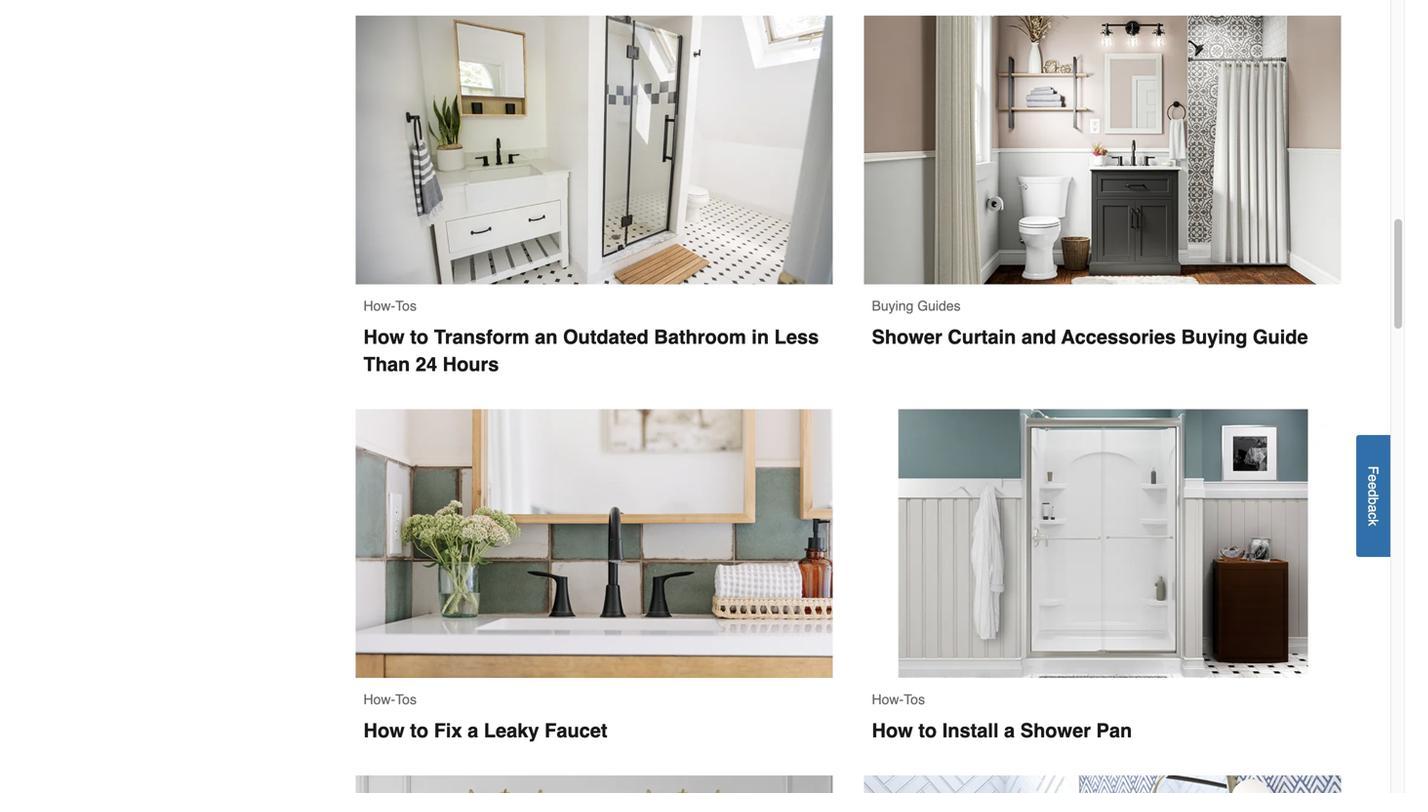 Task type: describe. For each thing, give the bounding box(es) containing it.
how to install a shower pan
[[872, 720, 1133, 742]]

and
[[1022, 326, 1057, 348]]

how- for how to transform an outdated bathroom in less than 24 hours
[[364, 298, 396, 314]]

bathroom
[[654, 326, 747, 348]]

a for how to fix a leaky faucet
[[468, 720, 479, 742]]

to for transform
[[410, 326, 429, 348]]

how to fix a leaky faucet
[[364, 720, 608, 742]]

a picture of the finished bathroom makeover with a new vanity and shower doors. image
[[356, 16, 833, 285]]

a bathroom faucet with black hardware. image
[[356, 409, 833, 678]]

a bathroom with a white shower, beige shiplap and a black and white floor. image
[[864, 409, 1342, 678]]

to for install
[[919, 720, 937, 742]]

guides
[[918, 298, 961, 314]]

d
[[1366, 490, 1382, 497]]

f
[[1366, 466, 1382, 475]]

in
[[752, 326, 769, 348]]

how for how to fix a leaky faucet
[[364, 720, 405, 742]]

hours
[[443, 353, 499, 376]]

b
[[1366, 497, 1382, 505]]

0 horizontal spatial buying
[[872, 298, 914, 314]]

how-tos for how to fix a leaky faucet
[[364, 692, 417, 708]]

tos for fix
[[396, 692, 417, 708]]

a modern bathroom with a white chevron tile shower with black hardware. image
[[864, 776, 1342, 794]]

how-tos for how to install a shower pan
[[872, 692, 925, 708]]

fix
[[434, 720, 462, 742]]

an
[[535, 326, 558, 348]]

a for how to install a shower pan
[[1005, 720, 1015, 742]]

how- for how to install a shower pan
[[872, 692, 904, 708]]

faucet
[[545, 720, 608, 742]]

how-tos for how to transform an outdated bathroom in less than 24 hours
[[364, 298, 417, 314]]



Task type: locate. For each thing, give the bounding box(es) containing it.
outdated
[[563, 326, 649, 348]]

guide
[[1253, 326, 1309, 348]]

shower
[[872, 326, 943, 348], [1021, 720, 1091, 742]]

24
[[416, 353, 437, 376]]

how left install
[[872, 720, 913, 742]]

1 vertical spatial shower
[[1021, 720, 1091, 742]]

buying left "guides"
[[872, 298, 914, 314]]

curtain
[[948, 326, 1016, 348]]

a up k
[[1366, 505, 1382, 513]]

1 vertical spatial buying
[[1182, 326, 1248, 348]]

than
[[364, 353, 410, 376]]

1 horizontal spatial shower
[[1021, 720, 1091, 742]]

tos for transform
[[396, 298, 417, 314]]

how
[[364, 326, 405, 348], [364, 720, 405, 742], [872, 720, 913, 742]]

e
[[1366, 475, 1382, 482], [1366, 482, 1382, 490]]

to left 'fix'
[[410, 720, 429, 742]]

transform
[[434, 326, 530, 348]]

e up the b
[[1366, 482, 1382, 490]]

how inside the how to transform an outdated bathroom in less than 24 hours
[[364, 326, 405, 348]]

a bathroom with taupe walls, hardwood flooring, a white shower curtain and a tiled shower. image
[[864, 16, 1342, 285]]

a right install
[[1005, 720, 1015, 742]]

pan
[[1097, 720, 1133, 742]]

leaky
[[484, 720, 539, 742]]

to for fix
[[410, 720, 429, 742]]

shower left pan
[[1021, 720, 1091, 742]]

install
[[943, 720, 999, 742]]

e up d
[[1366, 475, 1382, 482]]

tos up than
[[396, 298, 417, 314]]

tos
[[396, 298, 417, 314], [396, 692, 417, 708], [904, 692, 925, 708]]

how up than
[[364, 326, 405, 348]]

0 vertical spatial buying
[[872, 298, 914, 314]]

tos for install
[[904, 692, 925, 708]]

2 e from the top
[[1366, 482, 1382, 490]]

2 horizontal spatial a
[[1366, 505, 1382, 513]]

two gold vanity lights over gold mirrors illuminating a dark blue vanity with gold fixtures. image
[[356, 776, 833, 794]]

accessories
[[1062, 326, 1176, 348]]

a inside f e e d b a c k button
[[1366, 505, 1382, 513]]

how for how to install a shower pan
[[872, 720, 913, 742]]

a right 'fix'
[[468, 720, 479, 742]]

how to transform an outdated bathroom in less than 24 hours
[[364, 326, 825, 376]]

less
[[775, 326, 819, 348]]

buying
[[872, 298, 914, 314], [1182, 326, 1248, 348]]

1 e from the top
[[1366, 475, 1382, 482]]

shower down buying guides
[[872, 326, 943, 348]]

how left 'fix'
[[364, 720, 405, 742]]

f e e d b a c k button
[[1357, 435, 1391, 557]]

how- for how to fix a leaky faucet
[[364, 692, 396, 708]]

1 horizontal spatial buying
[[1182, 326, 1248, 348]]

k
[[1366, 519, 1382, 526]]

0 horizontal spatial shower
[[872, 326, 943, 348]]

to left install
[[919, 720, 937, 742]]

buying guides
[[872, 298, 961, 314]]

shower curtain and accessories buying guide
[[872, 326, 1309, 348]]

tos up how to install a shower pan
[[904, 692, 925, 708]]

tos up the how to fix a leaky faucet
[[396, 692, 417, 708]]

to up 24
[[410, 326, 429, 348]]

to
[[410, 326, 429, 348], [410, 720, 429, 742], [919, 720, 937, 742]]

0 horizontal spatial a
[[468, 720, 479, 742]]

how-
[[364, 298, 396, 314], [364, 692, 396, 708], [872, 692, 904, 708]]

a
[[1366, 505, 1382, 513], [468, 720, 479, 742], [1005, 720, 1015, 742]]

to inside the how to transform an outdated bathroom in less than 24 hours
[[410, 326, 429, 348]]

f e e d b a c k
[[1366, 466, 1382, 526]]

1 horizontal spatial a
[[1005, 720, 1015, 742]]

buying left guide
[[1182, 326, 1248, 348]]

0 vertical spatial shower
[[872, 326, 943, 348]]

c
[[1366, 513, 1382, 519]]

how-tos
[[364, 298, 417, 314], [364, 692, 417, 708], [872, 692, 925, 708]]

how for how to transform an outdated bathroom in less than 24 hours
[[364, 326, 405, 348]]



Task type: vqa. For each thing, say whether or not it's contained in the screenshot.
Leaky
yes



